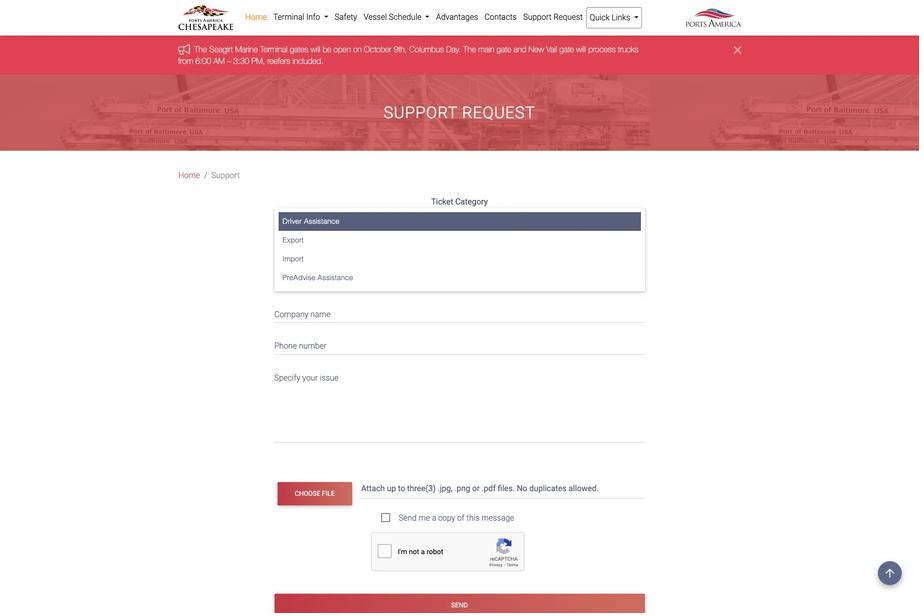 Task type: locate. For each thing, give the bounding box(es) containing it.
choose up export
[[274, 211, 302, 221]]

message
[[482, 513, 514, 523]]

mail
[[281, 246, 297, 256]]

full name
[[274, 278, 309, 287]]

0 vertical spatial your
[[303, 211, 319, 221]]

trucks
[[618, 45, 638, 54]]

terminal left info
[[273, 12, 304, 22]]

specify
[[274, 373, 300, 383]]

and
[[513, 45, 526, 54]]

send
[[451, 602, 468, 609]]

contacts link
[[481, 7, 520, 27]]

1 vertical spatial choose
[[295, 490, 320, 497]]

main
[[478, 45, 494, 54]]

reefers
[[267, 56, 290, 65]]

support inside support request link
[[523, 12, 552, 22]]

1 will from the left
[[310, 45, 320, 54]]

close image
[[734, 44, 741, 56]]

home
[[245, 12, 267, 22], [178, 171, 200, 180]]

gate left and
[[497, 45, 511, 54]]

Specify your issue text field
[[274, 367, 645, 442]]

Company name text field
[[274, 303, 645, 323]]

e-mail
[[274, 246, 297, 256]]

choose for choose file
[[295, 490, 320, 497]]

1 vertical spatial your
[[302, 373, 318, 383]]

0 horizontal spatial the
[[194, 45, 207, 54]]

the seagirt marine terminal gates will be open on october 9th, columbus day. the main gate and new vail gate will process trucks from 6:00 am – 3:30 pm, reefers included. link
[[178, 45, 638, 65]]

1 horizontal spatial gate
[[559, 45, 574, 54]]

am
[[213, 56, 225, 65]]

vail
[[546, 45, 557, 54]]

0 vertical spatial name
[[289, 278, 309, 287]]

home link
[[242, 7, 270, 27], [178, 170, 200, 182]]

your left the issue
[[302, 373, 318, 383]]

0 horizontal spatial name
[[289, 278, 309, 287]]

1 horizontal spatial home
[[245, 12, 267, 22]]

1 vertical spatial request
[[462, 103, 535, 122]]

the seagirt marine terminal gates will be open on october 9th, columbus day. the main gate and new vail gate will process trucks from 6:00 am – 3:30 pm, reefers included. alert
[[0, 36, 919, 75]]

will left be
[[310, 45, 320, 54]]

2 vertical spatial support
[[211, 171, 240, 180]]

go to top image
[[878, 561, 902, 585]]

the seagirt marine terminal gates will be open on october 9th, columbus day. the main gate and new vail gate will process trucks from 6:00 am – 3:30 pm, reefers included.
[[178, 45, 638, 65]]

terminal info link
[[270, 7, 332, 27]]

choose left file
[[295, 490, 320, 497]]

1 vertical spatial terminal
[[260, 45, 287, 54]]

choose
[[274, 211, 302, 221], [295, 490, 320, 497]]

info
[[306, 12, 320, 22]]

2 the from the left
[[463, 45, 476, 54]]

file
[[322, 490, 335, 497]]

terminal
[[273, 12, 304, 22], [260, 45, 287, 54]]

marine
[[235, 45, 258, 54]]

1 horizontal spatial request
[[554, 12, 583, 22]]

quick links
[[590, 13, 632, 22]]

phone number
[[274, 341, 327, 351]]

0 vertical spatial home
[[245, 12, 267, 22]]

0 vertical spatial choose
[[274, 211, 302, 221]]

name right "company"
[[311, 310, 331, 319]]

Phone number text field
[[274, 335, 645, 355]]

advantages
[[436, 12, 478, 22]]

be
[[322, 45, 331, 54]]

option
[[321, 211, 343, 221]]

gate
[[497, 45, 511, 54], [559, 45, 574, 54]]

6:00
[[195, 56, 211, 65]]

assistance
[[304, 217, 340, 225], [318, 274, 353, 282]]

the up the 6:00
[[194, 45, 207, 54]]

name right full
[[289, 278, 309, 287]]

terminal up reefers
[[260, 45, 287, 54]]

1 horizontal spatial the
[[463, 45, 476, 54]]

will left the process
[[576, 45, 586, 54]]

terminal inside the seagirt marine terminal gates will be open on october 9th, columbus day. the main gate and new vail gate will process trucks from 6:00 am – 3:30 pm, reefers included.
[[260, 45, 287, 54]]

full
[[274, 278, 287, 287]]

the
[[194, 45, 207, 54], [463, 45, 476, 54]]

1 vertical spatial name
[[311, 310, 331, 319]]

name
[[289, 278, 309, 287], [311, 310, 331, 319]]

your right driver
[[303, 211, 319, 221]]

2 horizontal spatial support
[[523, 12, 552, 22]]

support request
[[523, 12, 583, 22], [384, 103, 535, 122]]

name for company name
[[311, 310, 331, 319]]

1 gate from the left
[[497, 45, 511, 54]]

0 vertical spatial home link
[[242, 7, 270, 27]]

assistance right preadvise
[[318, 274, 353, 282]]

your for specify
[[302, 373, 318, 383]]

0 horizontal spatial will
[[310, 45, 320, 54]]

vessel
[[364, 12, 387, 22]]

category
[[455, 197, 488, 207]]

open
[[333, 45, 351, 54]]

your for choose
[[303, 211, 319, 221]]

me
[[419, 513, 430, 523]]

0 horizontal spatial home link
[[178, 170, 200, 182]]

1 horizontal spatial name
[[311, 310, 331, 319]]

issue
[[320, 373, 339, 383]]

send button
[[274, 594, 645, 613]]

vessel schedule
[[364, 12, 424, 22]]

process
[[588, 45, 616, 54]]

0 vertical spatial assistance
[[304, 217, 340, 225]]

request
[[554, 12, 583, 22], [462, 103, 535, 122]]

support request link
[[520, 7, 586, 27]]

vessel schedule link
[[360, 7, 433, 27]]

9th,
[[394, 45, 407, 54]]

gate right vail
[[559, 45, 574, 54]]

1 horizontal spatial will
[[576, 45, 586, 54]]

phone
[[274, 341, 297, 351]]

on
[[353, 45, 362, 54]]

included.
[[292, 56, 323, 65]]

from
[[178, 56, 193, 65]]

support
[[523, 12, 552, 22], [384, 103, 458, 122], [211, 171, 240, 180]]

choose your option
[[274, 211, 343, 221]]

assistance for driver assistance
[[304, 217, 340, 225]]

e-
[[274, 246, 281, 256]]

assistance right driver
[[304, 217, 340, 225]]

0 horizontal spatial gate
[[497, 45, 511, 54]]

1 horizontal spatial support
[[384, 103, 458, 122]]

safety
[[335, 12, 357, 22]]

the right day.
[[463, 45, 476, 54]]

0 horizontal spatial request
[[462, 103, 535, 122]]

your
[[303, 211, 319, 221], [302, 373, 318, 383]]

will
[[310, 45, 320, 54], [576, 45, 586, 54]]

0 vertical spatial request
[[554, 12, 583, 22]]

Full name text field
[[274, 271, 645, 291]]

number
[[299, 341, 327, 351]]

1 vertical spatial assistance
[[318, 274, 353, 282]]

0 horizontal spatial home
[[178, 171, 200, 180]]

0 vertical spatial support
[[523, 12, 552, 22]]

0 horizontal spatial support
[[211, 171, 240, 180]]



Task type: vqa. For each thing, say whether or not it's contained in the screenshot.
Facility Details
no



Task type: describe. For each thing, give the bounding box(es) containing it.
ticket
[[431, 197, 453, 207]]

of
[[457, 513, 465, 523]]

assistance for preadvise assistance
[[318, 274, 353, 282]]

copy
[[438, 513, 455, 523]]

specify your issue
[[274, 373, 339, 383]]

2 gate from the left
[[559, 45, 574, 54]]

export
[[282, 236, 304, 244]]

this
[[467, 513, 480, 523]]

ticket category
[[431, 197, 488, 207]]

october
[[364, 45, 391, 54]]

0 vertical spatial terminal
[[273, 12, 304, 22]]

new
[[528, 45, 544, 54]]

pm,
[[251, 56, 265, 65]]

contacts
[[485, 12, 517, 22]]

1 vertical spatial home
[[178, 171, 200, 180]]

day.
[[446, 45, 461, 54]]

0 vertical spatial support request
[[523, 12, 583, 22]]

E-mail email field
[[274, 240, 645, 259]]

1 vertical spatial home link
[[178, 170, 200, 182]]

preadvise
[[282, 274, 316, 282]]

a
[[432, 513, 436, 523]]

columbus
[[409, 45, 444, 54]]

3:30
[[233, 56, 249, 65]]

2 will from the left
[[576, 45, 586, 54]]

choose for choose your option
[[274, 211, 302, 221]]

1 vertical spatial support request
[[384, 103, 535, 122]]

driver
[[282, 217, 302, 225]]

1 the from the left
[[194, 45, 207, 54]]

choose file
[[295, 490, 335, 497]]

1 vertical spatial support
[[384, 103, 458, 122]]

1 horizontal spatial home link
[[242, 7, 270, 27]]

–
[[227, 56, 231, 65]]

bullhorn image
[[178, 44, 194, 55]]

send me a copy of this message
[[399, 513, 514, 523]]

name for full name
[[289, 278, 309, 287]]

advantages link
[[433, 7, 481, 27]]

Attach up to three(3) .jpg, .png or .pdf files. No duplicates allowed. text field
[[360, 479, 647, 499]]

gates
[[290, 45, 308, 54]]

company
[[274, 310, 309, 319]]

send
[[399, 513, 417, 523]]

terminal info
[[273, 12, 322, 22]]

links
[[612, 13, 630, 22]]

quick
[[590, 13, 610, 22]]

schedule
[[389, 12, 422, 22]]

safety link
[[332, 7, 360, 27]]

seagirt
[[209, 45, 233, 54]]

driver assistance
[[282, 217, 340, 225]]

quick links link
[[586, 7, 642, 28]]

company name
[[274, 310, 331, 319]]

preadvise assistance
[[282, 274, 353, 282]]

import
[[282, 255, 304, 263]]



